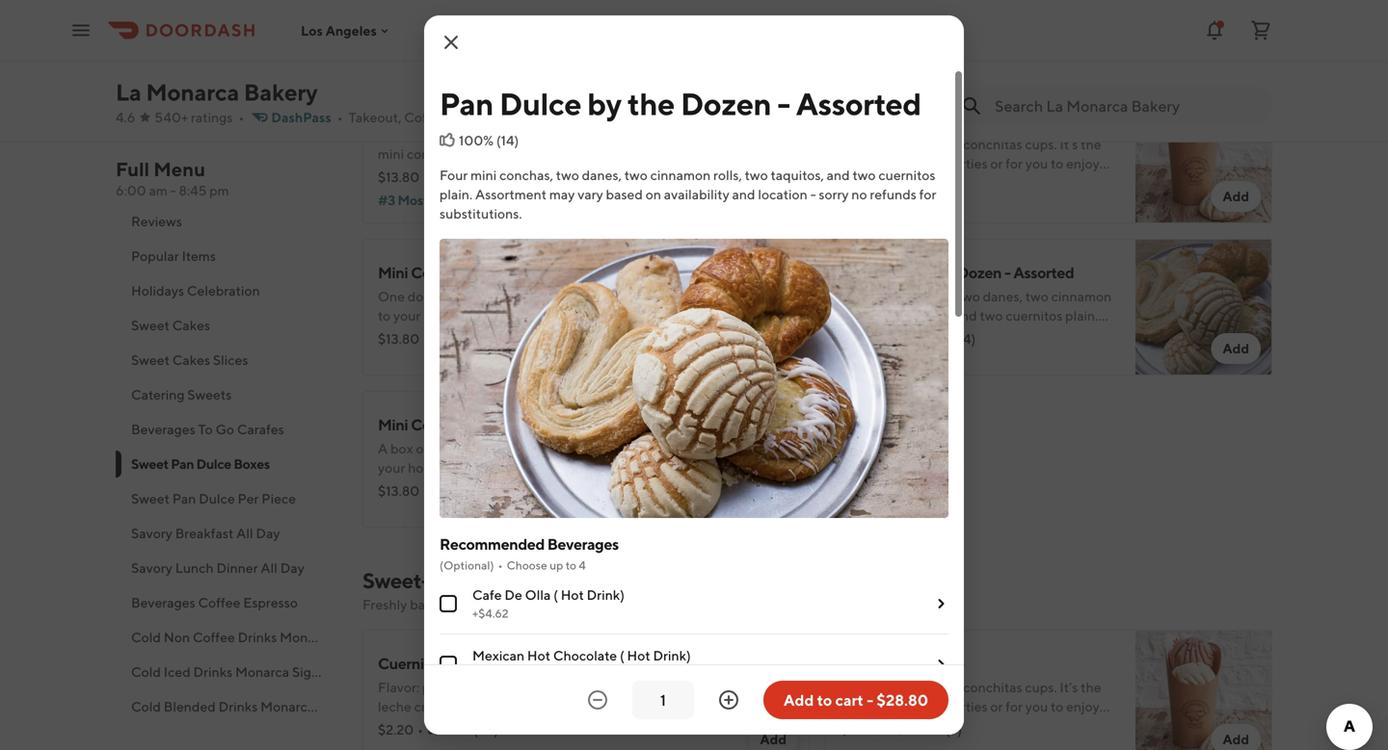 Task type: vqa. For each thing, say whether or not it's contained in the screenshot.
you inside the Mini Conchas by the Dozen - Assorted Let our staff surprise you and select an assortment of our different mini conchas.
yes



Task type: locate. For each thing, give the bounding box(es) containing it.
chocolate inside recommended beverages group
[[553, 648, 617, 664]]

sweets
[[187, 387, 232, 403]]

0 vertical spatial boxes
[[536, 44, 593, 69]]

1 vertical spatial mixture
[[948, 719, 995, 735]]

conchas up 92% (14)
[[460, 441, 511, 457]]

concha- for cup
[[874, 655, 933, 673]]

assortment
[[475, 187, 547, 202]]

our inside mini concha- cup our cute new mini conchitas cups. it's the perfect snack for parties or for you to enjoy with a cafecito. a mixture of  4 mini conchitas with vanilla and chocolate flavors.
[[841, 680, 865, 696]]

2 $13.80 • from the top
[[378, 483, 429, 499]]

1 perfect from the top
[[841, 156, 886, 172]]

conchas inside mini conchas by the dozen - chocolate one dozen chocolate mini conchas delivered to your home or office. $13.80
[[540, 289, 591, 305]]

$28.80
[[841, 331, 885, 347], [877, 692, 928, 710]]

conchas for vanilla
[[460, 441, 511, 457]]

0 horizontal spatial piece
[[261, 491, 296, 507]]

savory left breakfast
[[131, 526, 172, 542]]

0 vertical spatial beverages
[[131, 422, 195, 438]]

new inside mini concha- cups our cute new mini conchitas cups. it's the perfect snack for parties or for you to enjoy with a cafecito. a mixture of  4 mini conchitas with vanilla and chocolate flavors.
[[898, 136, 932, 152]]

2 cakes from the top
[[172, 352, 210, 368]]

it's inside mini concha- cup our cute new mini conchitas cups. it's the perfect snack for parties or for you to enjoy with a cafecito. a mixture of  4 mini conchitas with vanilla and chocolate flavors.
[[1060, 680, 1078, 696]]

cute inside mini concha- cups our cute new mini conchitas cups. it's the perfect snack for parties or for you to enjoy with a cafecito. a mixture of  4 mini conchitas with vanilla and chocolate flavors.
[[868, 136, 895, 152]]

100% down 1.4
[[459, 133, 494, 148]]

assortment
[[613, 127, 682, 143]]

signature for cold iced drinks monarca signature classic coffee
[[292, 665, 351, 681]]

0 horizontal spatial cheese,
[[583, 680, 630, 696]]

all right dinner
[[261, 561, 278, 576]]

mini inside mini concha- cup our cute new mini conchitas cups. it's the perfect snack for parties or for you to enjoy with a cafecito. a mixture of  4 mini conchitas with vanilla and chocolate flavors.
[[841, 655, 871, 673]]

1 vertical spatial de
[[760, 680, 776, 696]]

it's
[[1060, 136, 1078, 152], [1060, 680, 1078, 696]]

mini concha- cups our cute new mini conchitas cups. it's the perfect snack for parties or for you to enjoy with a cafecito. a mixture of  4 mini conchitas with vanilla and chocolate flavors.
[[841, 111, 1111, 210]]

0 vertical spatial drink)
[[587, 588, 625, 603]]

1 vertical spatial $13.80
[[378, 331, 420, 347]]

vanilla for mini concha- cup
[[870, 738, 911, 751]]

dozen
[[408, 289, 446, 305]]

1 horizontal spatial assorted
[[796, 86, 921, 122]]

0 vertical spatial home
[[423, 308, 458, 324]]

cuernitos (croissants) flavor: plain, chocolate, guava w/ cheese, cream cheese, dulce de leche croissants.
[[378, 655, 776, 715]]

cute up cuernitos
[[868, 136, 895, 152]]

a for mini concha- cups
[[870, 175, 877, 191]]

2 cheese, from the left
[[673, 680, 720, 696]]

by inside mini conchas by the dozen - vanilla a box of mini conchas de vanilla delivered to your home or office.
[[473, 416, 490, 434]]

0 vertical spatial $4.80
[[841, 179, 878, 195]]

0 vertical spatial your
[[393, 308, 421, 324]]

4 two from the left
[[853, 167, 876, 183]]

add inside pan dulce by the dozen - assorted dialog
[[784, 692, 814, 710]]

cakes up catering sweets
[[172, 352, 210, 368]]

2 vertical spatial beverages
[[131, 595, 195, 611]]

day up dinner
[[256, 526, 280, 542]]

( down .
[[620, 648, 624, 664]]

cheese,
[[583, 680, 630, 696], [673, 680, 720, 696]]

100% (14) right $28.80 •
[[916, 331, 976, 347]]

1 vertical spatial cafecito.
[[880, 719, 932, 735]]

to
[[198, 422, 213, 438]]

0 vertical spatial a
[[870, 175, 877, 191]]

perfect up $4.80 •
[[841, 699, 886, 715]]

classic
[[354, 665, 397, 681], [379, 699, 422, 715]]

flavors. for mini concha- cup
[[1006, 738, 1050, 751]]

a inside mini concha- cups our cute new mini conchitas cups. it's the perfect snack for parties or for you to enjoy with a cafecito. a mixture of  4 mini conchitas with vanilla and chocolate flavors.
[[870, 175, 877, 191]]

0 vertical spatial pan dulce by the dozen - assorted
[[440, 86, 921, 122]]

100% right $28.80 •
[[916, 331, 951, 347]]

1 vertical spatial cute
[[868, 680, 895, 696]]

0 vertical spatial cakes
[[172, 318, 210, 334]]

1 vertical spatial per
[[532, 569, 564, 594]]

1 vertical spatial (14)
[[953, 331, 976, 347]]

mini for mini concha- cups
[[841, 111, 871, 130]]

0 vertical spatial cafecito.
[[880, 175, 932, 191]]

0 vertical spatial $13.80
[[378, 169, 420, 185]]

perfect inside mini concha- cups our cute new mini conchitas cups. it's the perfect snack for parties or for you to enjoy with a cafecito. a mixture of  4 mini conchitas with vanilla and chocolate flavors.
[[841, 156, 886, 172]]

add to cart - $28.80
[[784, 692, 928, 710]]

drinks for blended
[[218, 699, 258, 715]]

two right rolls,
[[745, 167, 768, 183]]

piece up dulce)
[[568, 569, 621, 594]]

our
[[401, 127, 422, 143], [700, 127, 720, 143]]

0 items, open order cart image
[[1249, 19, 1273, 42]]

2 our from the top
[[841, 680, 865, 696]]

0 horizontal spatial (
[[544, 597, 549, 613]]

2 a from the top
[[870, 719, 877, 735]]

or inside mini concha- cup our cute new mini conchitas cups. it's the perfect snack for parties or for you to enjoy with a cafecito. a mixture of  4 mini conchitas with vanilla and chocolate flavors.
[[990, 699, 1003, 715]]

dulce inside button
[[199, 491, 235, 507]]

2 cold from the top
[[131, 665, 161, 681]]

home inside mini conchas by the dozen - chocolate one dozen chocolate mini conchas delivered to your home or office. $13.80
[[423, 308, 458, 324]]

2 parties from the top
[[946, 699, 988, 715]]

chocolate down based
[[574, 264, 645, 282]]

sweet-
[[362, 569, 430, 594]]

add button
[[748, 181, 798, 212], [1211, 181, 1261, 212], [748, 334, 798, 364], [1211, 334, 1261, 364], [748, 486, 798, 517], [748, 725, 798, 751], [1211, 725, 1261, 751]]

day up espresso
[[280, 561, 304, 576]]

all
[[236, 526, 253, 542], [261, 561, 278, 576]]

mixture inside mini concha- cup our cute new mini conchitas cups. it's the perfect snack for parties or for you to enjoy with a cafecito. a mixture of  4 mini conchitas with vanilla and chocolate flavors.
[[948, 719, 995, 735]]

1 $13.80 from the top
[[378, 169, 420, 185]]

de
[[505, 588, 522, 603]]

chocolate up w/
[[553, 648, 617, 664]]

mi
[[487, 109, 502, 125]]

home down the box
[[408, 460, 443, 476]]

0 vertical spatial cute
[[868, 136, 895, 152]]

pan inside pan dulce by the dozen - assorted dialog
[[440, 86, 494, 122]]

classic for cold iced drinks monarca signature classic coffee
[[354, 665, 397, 681]]

conchas inside mini conchas by the dozen - vanilla a box of mini conchas de vanilla delivered to your home or office.
[[460, 441, 511, 457]]

1 vertical spatial mexican
[[472, 648, 525, 664]]

by up an
[[587, 86, 622, 122]]

1 snack from the top
[[888, 156, 923, 172]]

mini inside mini conchas by the dozen - vanilla a box of mini conchas de vanilla delivered to your home or office.
[[378, 416, 408, 434]]

two up may
[[556, 167, 579, 183]]

1 vertical spatial cakes
[[172, 352, 210, 368]]

0 vertical spatial 100%
[[459, 133, 494, 148]]

dozen inside 'mini conchas by the dozen - assorted let our staff surprise you and select an assortment of our different mini conchas.'
[[518, 102, 563, 120]]

0 vertical spatial $13.80 •
[[378, 169, 429, 185]]

2 $4.80 from the top
[[841, 723, 878, 738]]

1 $13.80 • from the top
[[378, 169, 429, 185]]

your
[[393, 308, 421, 324], [378, 460, 405, 476]]

1 horizontal spatial our
[[700, 127, 720, 143]]

( for chocolate
[[620, 648, 624, 664]]

signature left leche
[[317, 699, 377, 715]]

1 cheese, from the left
[[583, 680, 630, 696]]

0 vertical spatial new
[[898, 136, 932, 152]]

holidays celebration button
[[116, 274, 339, 308]]

mini conchas by the dozen - chocolate image
[[673, 239, 810, 376]]

you inside mini concha- cups our cute new mini conchitas cups. it's the perfect snack for parties or for you to enjoy with a cafecito. a mixture of  4 mini conchitas with vanilla and chocolate flavors.
[[1026, 156, 1048, 172]]

sweet up catering
[[131, 352, 170, 368]]

celebration
[[187, 283, 260, 299]]

add
[[760, 188, 787, 204], [1223, 188, 1249, 204], [760, 341, 787, 357], [1223, 341, 1249, 357], [760, 493, 787, 509], [784, 692, 814, 710], [760, 732, 787, 748], [1223, 732, 1249, 748]]

1.4
[[468, 109, 484, 125]]

cold
[[131, 630, 161, 646], [131, 665, 161, 681], [131, 699, 161, 715]]

1 vertical spatial a
[[870, 719, 877, 735]]

de right "dulce"
[[760, 680, 776, 696]]

our left different
[[700, 127, 720, 143]]

it's inside mini concha- cups our cute new mini conchitas cups. it's the perfect snack for parties or for you to enjoy with a cafecito. a mixture of  4 mini conchitas with vanilla and chocolate flavors.
[[1060, 136, 1078, 152]]

sweet down sweet pan dulce boxes
[[131, 491, 170, 507]]

most
[[398, 192, 428, 208]]

and
[[530, 127, 553, 143], [827, 167, 850, 183], [732, 187, 755, 202], [914, 194, 937, 210], [914, 738, 937, 751]]

$13.80 inside mini conchas by the dozen - chocolate one dozen chocolate mini conchas delivered to your home or office. $13.80
[[378, 331, 420, 347]]

0 vertical spatial office.
[[476, 308, 514, 324]]

0 vertical spatial per
[[238, 491, 259, 507]]

our down takeout, coffee • 1.4 mi
[[401, 127, 422, 143]]

pan dulce by the dozen - assorted image
[[1136, 239, 1273, 376]]

hot
[[561, 588, 584, 603], [527, 648, 551, 664], [627, 648, 650, 664]]

your inside mini conchas by the dozen - chocolate one dozen chocolate mini conchas delivered to your home or office. $13.80
[[393, 308, 421, 324]]

boxes down carafes
[[234, 456, 270, 472]]

cream
[[633, 680, 671, 696]]

one
[[378, 289, 405, 305]]

$4.80 left cuernitos
[[841, 179, 878, 195]]

(42)
[[480, 169, 505, 185]]

$28.80 •
[[841, 331, 895, 347]]

1 vertical spatial flavors.
[[1006, 738, 1050, 751]]

$2.20 •
[[378, 723, 423, 738]]

1 vertical spatial you
[[1026, 156, 1048, 172]]

$13.80 • down the box
[[378, 483, 429, 499]]

0 horizontal spatial de
[[513, 441, 529, 457]]

0 vertical spatial flavors.
[[1006, 194, 1050, 210]]

( right bread
[[544, 597, 549, 613]]

1 conchas from the top
[[411, 102, 470, 120]]

reviews button
[[116, 204, 339, 239]]

sweet for sweet pan dulce per piece
[[131, 491, 170, 507]]

vanilla
[[870, 194, 911, 210], [574, 416, 620, 434], [870, 738, 911, 751]]

dozen inside mini conchas by the dozen - vanilla a box of mini conchas de vanilla delivered to your home or office.
[[518, 416, 563, 434]]

cups. inside mini concha- cup our cute new mini conchitas cups. it's the perfect snack for parties or for you to enjoy with a cafecito. a mixture of  4 mini conchitas with vanilla and chocolate flavors.
[[1025, 680, 1057, 696]]

plain.
[[440, 187, 473, 202]]

conchas inside mini conchas by the dozen - vanilla a box of mini conchas de vanilla delivered to your home or office.
[[411, 416, 470, 434]]

1 vertical spatial signature
[[292, 665, 351, 681]]

takeout, coffee • 1.4 mi
[[349, 109, 502, 125]]

1 a from the top
[[870, 175, 877, 191]]

monarca up cold iced drinks monarca signature classic coffee
[[280, 630, 334, 646]]

2 vertical spatial 4
[[1012, 719, 1021, 735]]

a inside mini conchas by the dozen - vanilla a box of mini conchas de vanilla delivered to your home or office.
[[378, 441, 388, 457]]

a left (7)
[[935, 719, 945, 735]]

home down the dozen
[[423, 308, 458, 324]]

dulce up bread
[[473, 569, 528, 594]]

drinks right iced
[[193, 665, 233, 681]]

4 inside mini concha- cups our cute new mini conchitas cups. it's the perfect snack for parties or for you to enjoy with a cafecito. a mixture of  4 mini conchitas with vanilla and chocolate flavors.
[[1012, 175, 1021, 191]]

pan right olla on the bottom of the page
[[552, 597, 575, 613]]

enjoy for cups
[[1066, 156, 1100, 172]]

classic down flavor:
[[379, 699, 422, 715]]

1 vertical spatial enjoy
[[1066, 699, 1100, 715]]

snack for cups
[[888, 156, 923, 172]]

dozen inside mini conchas by the dozen - chocolate one dozen chocolate mini conchas delivered to your home or office. $13.80
[[518, 264, 563, 282]]

conchas inside 'mini conchas by the dozen - assorted let our staff surprise you and select an assortment of our different mini conchas.'
[[411, 102, 470, 120]]

a
[[935, 175, 945, 191], [378, 441, 388, 457], [935, 719, 945, 735]]

0 vertical spatial drinks
[[238, 630, 277, 646]]

piece up savory breakfast all day button
[[261, 491, 296, 507]]

popular
[[131, 248, 179, 264]]

1 vertical spatial all
[[261, 561, 278, 576]]

0 horizontal spatial drink)
[[587, 588, 625, 603]]

piece inside the sweet- pan dulce  per piece freshly baked mexican bread ( pan dulce) .
[[568, 569, 621, 594]]

2 vertical spatial 100%
[[908, 723, 943, 738]]

$2.20
[[378, 723, 414, 738]]

dulce inside the sweet- pan dulce  per piece freshly baked mexican bread ( pan dulce) .
[[473, 569, 528, 594]]

95%
[[450, 169, 477, 185]]

savory for savory lunch dinner all day
[[131, 561, 172, 576]]

1 cafecito. from the top
[[880, 175, 932, 191]]

no
[[852, 187, 867, 202]]

1 horizontal spatial de
[[760, 680, 776, 696]]

mini inside mini conchas by the dozen - chocolate one dozen chocolate mini conchas delivered to your home or office. $13.80
[[378, 264, 408, 282]]

1 horizontal spatial drink)
[[653, 648, 691, 664]]

cold left iced
[[131, 665, 161, 681]]

drink) up mexican hot chocolate ( hot drink)
[[587, 588, 625, 603]]

parties for mini concha- cups
[[946, 156, 988, 172]]

office. inside mini conchas by the dozen - vanilla a box of mini conchas de vanilla delivered to your home or office.
[[461, 460, 499, 476]]

$4.80 down add to cart - $28.80 button
[[841, 723, 878, 738]]

1 cups. from the top
[[1025, 136, 1057, 152]]

3 $13.80 from the top
[[378, 483, 420, 499]]

1 vertical spatial office.
[[461, 460, 499, 476]]

conchas for mini conchas by the dozen - chocolate
[[411, 264, 470, 282]]

cold for cold blended drinks monarca signature classic coffee
[[131, 699, 161, 715]]

signature inside cold iced drinks monarca signature classic coffee button
[[292, 665, 351, 681]]

1 vertical spatial $13.80 •
[[378, 483, 429, 499]]

blended
[[164, 699, 216, 715]]

- inside mini conchas by the dozen - vanilla a box of mini conchas de vanilla delivered to your home or office.
[[565, 416, 571, 434]]

1 horizontal spatial 100% (14)
[[916, 331, 976, 347]]

2 it's from the top
[[1060, 680, 1078, 696]]

add button for mini conchas by the dozen - chocolate
[[748, 334, 798, 364]]

piece for sweet
[[261, 491, 296, 507]]

100% (14) down 'mi'
[[459, 133, 519, 148]]

0 vertical spatial de
[[513, 441, 529, 457]]

cakes inside sweet cakes slices button
[[172, 352, 210, 368]]

cold inside cold blended drinks monarca signature classic coffee button
[[131, 699, 161, 715]]

bakery
[[244, 79, 318, 106]]

cafecito. inside mini concha- cup our cute new mini conchitas cups. it's the perfect snack for parties or for you to enjoy with a cafecito. a mixture of  4 mini conchitas with vanilla and chocolate flavors.
[[880, 719, 932, 735]]

1 cute from the top
[[868, 136, 895, 152]]

2 new from the top
[[898, 680, 932, 696]]

signature down freshly
[[337, 630, 396, 646]]

per inside the sweet- pan dulce  per piece freshly baked mexican bread ( pan dulce) .
[[532, 569, 564, 594]]

two up based
[[624, 167, 648, 183]]

to inside mini conchas by the dozen - chocolate one dozen chocolate mini conchas delivered to your home or office. $13.80
[[378, 308, 391, 324]]

2 vertical spatial (14)
[[479, 483, 502, 499]]

2 vertical spatial cold
[[131, 699, 161, 715]]

1 horizontal spatial cheese,
[[673, 680, 720, 696]]

flavors. inside mini concha- cups our cute new mini conchitas cups. it's the perfect snack for parties or for you to enjoy with a cafecito. a mixture of  4 mini conchitas with vanilla and chocolate flavors.
[[1006, 194, 1050, 210]]

2 vertical spatial you
[[1026, 699, 1048, 715]]

( right olla on the bottom of the page
[[553, 588, 558, 603]]

beverages up non
[[131, 595, 195, 611]]

the inside mini conchas by the dozen - chocolate one dozen chocolate mini conchas delivered to your home or office. $13.80
[[493, 264, 515, 282]]

snack for cup
[[888, 699, 923, 715]]

flavors. for mini concha- cups
[[1006, 194, 1050, 210]]

our up $4.80 •
[[841, 680, 865, 696]]

dozen for our
[[518, 102, 563, 120]]

0 horizontal spatial all
[[236, 526, 253, 542]]

1 our from the top
[[841, 136, 865, 152]]

conchas
[[411, 102, 470, 120], [411, 264, 470, 282], [411, 416, 470, 434]]

mini up add to cart - $28.80
[[841, 655, 871, 673]]

a for mini concha- cup
[[870, 719, 877, 735]]

1 vertical spatial drink)
[[653, 648, 691, 664]]

0 horizontal spatial hot
[[527, 648, 551, 664]]

cafecito. right no at the right of page
[[880, 175, 932, 191]]

1 mixture from the top
[[948, 175, 995, 191]]

office. up 92% (14)
[[461, 460, 499, 476]]

hot inside cafe de olla ( hot drink) +$4.62
[[561, 588, 584, 603]]

conchas up the box
[[411, 416, 470, 434]]

of inside mini conchas by the dozen - vanilla a box of mini conchas de vanilla delivered to your home or office.
[[416, 441, 428, 457]]

dozen inside dialog
[[681, 86, 771, 122]]

mini inside mini conchas by the dozen - chocolate one dozen chocolate mini conchas delivered to your home or office. $13.80
[[512, 289, 538, 305]]

cold left non
[[131, 630, 161, 646]]

dulce
[[723, 680, 757, 696]]

mini up one
[[378, 264, 408, 282]]

1 vertical spatial conchas
[[411, 264, 470, 282]]

beverages up up
[[547, 536, 619, 554]]

2 conchas from the top
[[411, 264, 470, 282]]

mexican up 'chocolate,'
[[472, 648, 525, 664]]

2 snack from the top
[[888, 699, 923, 715]]

vanilla inside mini concha- cup our cute new mini conchitas cups. it's the perfect snack for parties or for you to enjoy with a cafecito. a mixture of  4 mini conchitas with vanilla and chocolate flavors.
[[870, 738, 911, 751]]

all up dinner
[[236, 526, 253, 542]]

vanilla inside mini conchas by the dozen - vanilla a box of mini conchas de vanilla delivered to your home or office.
[[574, 416, 620, 434]]

1 vertical spatial perfect
[[841, 699, 886, 715]]

or
[[990, 156, 1003, 172], [461, 308, 474, 324], [446, 460, 458, 476], [990, 699, 1003, 715]]

$13.80 •
[[378, 169, 429, 185], [378, 483, 429, 499]]

with
[[841, 175, 867, 191], [841, 194, 867, 210], [841, 719, 867, 735], [841, 738, 867, 751]]

cute inside mini concha- cup our cute new mini conchitas cups. it's the perfect snack for parties or for you to enjoy with a cafecito. a mixture of  4 mini conchitas with vanilla and chocolate flavors.
[[868, 680, 895, 696]]

mixture for cups
[[948, 175, 995, 191]]

0 horizontal spatial 100% (14)
[[459, 133, 519, 148]]

conchas up "staff"
[[411, 102, 470, 120]]

3 cold from the top
[[131, 699, 161, 715]]

snack up refunds
[[888, 156, 923, 172]]

new up cuernitos
[[898, 136, 932, 152]]

$13.80
[[378, 169, 420, 185], [378, 331, 420, 347], [378, 483, 420, 499]]

classic up leche
[[354, 665, 397, 681]]

2 $13.80 from the top
[[378, 331, 420, 347]]

1 vertical spatial your
[[378, 460, 405, 476]]

the inside mini concha- cups our cute new mini conchitas cups. it's the perfect snack for parties or for you to enjoy with a cafecito. a mixture of  4 mini conchitas with vanilla and chocolate flavors.
[[1081, 136, 1101, 152]]

pan dulce by the dozen - assorted
[[440, 86, 921, 122], [841, 264, 1074, 282]]

coffee down the savory lunch dinner all day
[[198, 595, 241, 611]]

notification bell image
[[1203, 19, 1226, 42]]

savory breakfast all day button
[[116, 517, 339, 551]]

parties down 'cups'
[[946, 156, 988, 172]]

cups. for mini concha- cup
[[1025, 680, 1057, 696]]

by
[[587, 86, 622, 122], [473, 102, 490, 120], [473, 264, 490, 282], [912, 264, 929, 282], [473, 416, 490, 434]]

2 vertical spatial $13.80
[[378, 483, 420, 499]]

piece
[[261, 491, 296, 507], [568, 569, 621, 594]]

add button for pan dulce by the dozen - assorted
[[1211, 334, 1261, 364]]

2 our from the left
[[700, 127, 720, 143]]

1 horizontal spatial per
[[532, 569, 564, 594]]

0 vertical spatial perfect
[[841, 156, 886, 172]]

cold inside cold iced drinks monarca signature classic coffee button
[[131, 665, 161, 681]]

1 horizontal spatial piece
[[568, 569, 621, 594]]

1 cold from the top
[[131, 630, 161, 646]]

2 cute from the top
[[868, 680, 895, 696]]

1 parties from the top
[[946, 156, 988, 172]]

$13.80 down one
[[378, 331, 420, 347]]

add button for mini conchas by the dozen - vanilla
[[748, 486, 798, 517]]

your down one
[[393, 308, 421, 324]]

1 vertical spatial cups.
[[1025, 680, 1057, 696]]

pan
[[437, 44, 473, 69], [440, 86, 494, 122], [841, 264, 867, 282], [171, 456, 194, 472], [172, 491, 196, 507], [434, 569, 470, 594], [552, 597, 575, 613]]

mini for mini conchas by the dozen - chocolate
[[378, 264, 408, 282]]

2 vertical spatial vanilla
[[870, 738, 911, 751]]

1 vertical spatial it's
[[1060, 680, 1078, 696]]

two up no at the right of page
[[853, 167, 876, 183]]

100% (14)
[[459, 133, 519, 148], [916, 331, 976, 347]]

snack inside mini concha- cups our cute new mini conchitas cups. it's the perfect snack for parties or for you to enjoy with a cafecito. a mixture of  4 mini conchitas with vanilla and chocolate flavors.
[[888, 156, 923, 172]]

up
[[550, 559, 563, 573]]

coffee up "staff"
[[404, 109, 447, 125]]

None checkbox
[[440, 596, 457, 613]]

by up chocolate
[[473, 264, 490, 282]]

hot up the guava
[[527, 648, 551, 664]]

drinks down espresso
[[238, 630, 277, 646]]

92%
[[450, 483, 477, 499]]

0 vertical spatial our
[[841, 136, 865, 152]]

1 savory from the top
[[131, 526, 172, 542]]

mixture
[[948, 175, 995, 191], [948, 719, 995, 735]]

dulce up select
[[499, 86, 581, 122]]

mini inside 'mini conchas by the dozen - assorted let our staff surprise you and select an assortment of our different mini conchas.'
[[378, 102, 408, 120]]

signature inside cold blended drinks monarca signature classic coffee button
[[317, 699, 377, 715]]

concha- inside mini concha- cup our cute new mini conchitas cups. it's the perfect snack for parties or for you to enjoy with a cafecito. a mixture of  4 mini conchitas with vanilla and chocolate flavors.
[[874, 655, 933, 673]]

new for cups
[[898, 136, 932, 152]]

1 concha- from the top
[[874, 111, 933, 130]]

hot up cream
[[627, 648, 650, 664]]

mini conchas by the dozen - assorted let our staff surprise you and select an assortment of our different mini conchas.
[[378, 102, 776, 162]]

a down add to cart - $28.80
[[870, 719, 877, 735]]

savory left lunch
[[131, 561, 172, 576]]

2 enjoy from the top
[[1066, 699, 1100, 715]]

by for and
[[473, 102, 490, 120]]

mini conchas by the dozen - chocolate one dozen chocolate mini conchas delivered to your home or office. $13.80
[[378, 264, 651, 347]]

it's for cup
[[1060, 680, 1078, 696]]

perfect up no at the right of page
[[841, 156, 886, 172]]

drink) inside cafe de olla ( hot drink) +$4.62
[[587, 588, 625, 603]]

parties inside mini concha- cups our cute new mini conchitas cups. it's the perfect snack for parties or for you to enjoy with a cafecito. a mixture of  4 mini conchitas with vanilla and chocolate flavors.
[[946, 156, 988, 172]]

increase quantity by 1 image
[[717, 689, 740, 712]]

0 vertical spatial conchas
[[411, 102, 470, 120]]

de left vanilla
[[513, 441, 529, 457]]

1 horizontal spatial hot
[[561, 588, 584, 603]]

92% (14)
[[450, 483, 502, 499]]

3 conchas from the top
[[411, 416, 470, 434]]

1 vertical spatial classic
[[379, 699, 422, 715]]

mini for mini concha- cup
[[841, 655, 871, 673]]

1 horizontal spatial conchas
[[540, 289, 591, 305]]

beverages for beverages coffee espresso
[[131, 595, 195, 611]]

0 vertical spatial 4
[[1012, 175, 1021, 191]]

perfect inside mini concha- cup our cute new mini conchitas cups. it's the perfect snack for parties or for you to enjoy with a cafecito. a mixture of  4 mini conchitas with vanilla and chocolate flavors.
[[841, 699, 886, 715]]

2 vertical spatial a
[[935, 719, 945, 735]]

mixture right cuernitos
[[948, 175, 995, 191]]

(14) for mini conchas by the dozen - vanilla
[[479, 483, 502, 499]]

a for cuernitos (croissants)
[[935, 719, 945, 735]]

1 vertical spatial home
[[408, 460, 443, 476]]

• inside recommended beverages (optional) • choose up to 4
[[498, 559, 503, 573]]

(14)
[[496, 133, 519, 148], [953, 331, 976, 347], [479, 483, 502, 499]]

dozen for home
[[518, 416, 563, 434]]

mini up the box
[[378, 416, 408, 434]]

1 vertical spatial piece
[[568, 569, 621, 594]]

2 with from the top
[[841, 194, 867, 210]]

0 vertical spatial concha-
[[874, 111, 933, 130]]

dozen for office.
[[518, 264, 563, 282]]

perfect for mini concha- cups
[[841, 156, 886, 172]]

snack inside mini concha- cup our cute new mini conchitas cups. it's the perfect snack for parties or for you to enjoy with a cafecito. a mixture of  4 mini conchitas with vanilla and chocolate flavors.
[[888, 699, 923, 715]]

0 vertical spatial signature
[[337, 630, 396, 646]]

mini conchas by the dozen - vanilla image
[[673, 391, 810, 528]]

cups. inside mini concha- cups our cute new mini conchitas cups. it's the perfect snack for parties or for you to enjoy with a cafecito. a mixture of  4 mini conchitas with vanilla and chocolate flavors.
[[1025, 136, 1057, 152]]

recommended beverages group
[[440, 534, 949, 751]]

dulce up savory breakfast all day
[[199, 491, 235, 507]]

our up no at the right of page
[[841, 136, 865, 152]]

a left the box
[[378, 441, 388, 457]]

2 concha- from the top
[[874, 655, 933, 673]]

it's for cups
[[1060, 136, 1078, 152]]

1 vertical spatial 100%
[[916, 331, 951, 347]]

conchas right chocolate
[[540, 289, 591, 305]]

by up 92% (14)
[[473, 416, 490, 434]]

monarca
[[146, 79, 239, 106], [280, 630, 334, 646], [235, 665, 289, 681], [260, 699, 315, 715]]

new inside mini concha- cup our cute new mini conchitas cups. it's the perfect snack for parties or for you to enjoy with a cafecito. a mixture of  4 mini conchitas with vanilla and chocolate flavors.
[[898, 680, 932, 696]]

100% left (7)
[[908, 723, 943, 738]]

$13.80 down the box
[[378, 483, 420, 499]]

1 vertical spatial snack
[[888, 699, 923, 715]]

pan up surprise
[[440, 86, 494, 122]]

2 cafecito. from the top
[[880, 719, 932, 735]]

decrease quantity by 1 image
[[586, 689, 609, 712]]

0 vertical spatial 100% (14)
[[459, 133, 519, 148]]

pan up $28.80 •
[[841, 264, 867, 282]]

$13.80 • for mini conchas by the dozen - assorted
[[378, 169, 429, 185]]

2 vertical spatial signature
[[317, 699, 377, 715]]

sweet for sweet pan dulce boxes
[[131, 456, 169, 472]]

2 cups. from the top
[[1025, 680, 1057, 696]]

2 flavors. from the top
[[1006, 738, 1050, 751]]

1 vertical spatial beverages
[[547, 536, 619, 554]]

signature for cold blended drinks monarca signature classic coffee
[[317, 699, 377, 715]]

assorted
[[796, 86, 921, 122], [574, 102, 635, 120], [1013, 264, 1074, 282]]

cheese, left "dulce"
[[673, 680, 720, 696]]

vanilla
[[532, 441, 571, 457]]

takeout,
[[349, 109, 401, 125]]

1 cakes from the top
[[172, 318, 210, 334]]

0 vertical spatial mexican
[[451, 597, 503, 613]]

the
[[627, 86, 675, 122], [493, 102, 515, 120], [1081, 136, 1101, 152], [493, 264, 515, 282], [932, 264, 955, 282], [493, 416, 515, 434], [1081, 680, 1101, 696]]

beverages down catering
[[131, 422, 195, 438]]

$4.80 for $4.80
[[841, 179, 878, 195]]

monarca down cold non coffee drinks monarca signature
[[235, 665, 289, 681]]

snack up the 100% (7)
[[888, 699, 923, 715]]

1 vertical spatial $4.80
[[841, 723, 878, 738]]

classic for cold blended drinks monarca signature classic coffee
[[379, 699, 422, 715]]

delivered
[[594, 289, 651, 305], [574, 441, 631, 457]]

you for mini concha- cup
[[1026, 699, 1048, 715]]

1 it's from the top
[[1060, 136, 1078, 152]]

conchas up the dozen
[[411, 264, 470, 282]]

1 vertical spatial new
[[898, 680, 932, 696]]

mini inside mini concha- cups our cute new mini conchitas cups. it's the perfect snack for parties or for you to enjoy with a cafecito. a mixture of  4 mini conchitas with vanilla and chocolate flavors.
[[841, 111, 871, 130]]

staff
[[424, 127, 452, 143]]

beverages inside 'button'
[[131, 595, 195, 611]]

0 vertical spatial savory
[[131, 526, 172, 542]]

cups.
[[1025, 136, 1057, 152], [1025, 680, 1057, 696]]

1 flavors. from the top
[[1006, 194, 1050, 210]]

1 enjoy from the top
[[1066, 156, 1100, 172]]

0 vertical spatial parties
[[946, 156, 988, 172]]

holidays
[[131, 283, 184, 299]]

1 horizontal spatial (
[[553, 588, 558, 603]]

1 vertical spatial drinks
[[193, 665, 233, 681]]

1 vertical spatial a
[[378, 441, 388, 457]]

pan down sweet pan dulce boxes
[[172, 491, 196, 507]]

chocolate inside mini concha- cups our cute new mini conchitas cups. it's the perfect snack for parties or for you to enjoy with a cafecito. a mixture of  4 mini conchitas with vanilla and chocolate flavors.
[[940, 194, 1004, 210]]

2 savory from the top
[[131, 561, 172, 576]]

our for mini concha- cups
[[841, 136, 865, 152]]

and left select
[[530, 127, 553, 143]]

cafecito. for cups
[[880, 175, 932, 191]]

1 vertical spatial 4
[[579, 559, 586, 573]]

( inside cafe de olla ( hot drink) +$4.62
[[553, 588, 558, 603]]

perfect
[[841, 156, 886, 172], [841, 699, 886, 715]]

and down rolls,
[[732, 187, 755, 202]]

1 vertical spatial our
[[841, 680, 865, 696]]

leche
[[378, 699, 412, 715]]

1 vertical spatial cold
[[131, 665, 161, 681]]

drinks right the blended
[[218, 699, 258, 715]]

a inside mini concha- cup our cute new mini conchitas cups. it's the perfect snack for parties or for you to enjoy with a cafecito. a mixture of  4 mini conchitas with vanilla and chocolate flavors.
[[935, 719, 945, 735]]

1 $4.80 from the top
[[841, 179, 878, 195]]

mexican
[[451, 597, 503, 613], [472, 648, 525, 664]]

$4.80 •
[[841, 723, 887, 738]]

1 new from the top
[[898, 136, 932, 152]]

vanilla inside mini concha- cups our cute new mini conchitas cups. it's the perfect snack for parties or for you to enjoy with a cafecito. a mixture of  4 mini conchitas with vanilla and chocolate flavors.
[[870, 194, 911, 210]]

100% for mini concha- cup
[[908, 723, 943, 738]]

2 vertical spatial drinks
[[218, 699, 258, 715]]

cafecito. inside mini concha- cups our cute new mini conchitas cups. it's the perfect snack for parties or for you to enjoy with a cafecito. a mixture of  4 mini conchitas with vanilla and chocolate flavors.
[[880, 175, 932, 191]]

cute for mini concha- cups
[[868, 136, 895, 152]]

your down the box
[[378, 460, 405, 476]]

1 vertical spatial concha-
[[874, 655, 933, 673]]

four
[[440, 167, 468, 183]]

full menu 6:00 am - 8:45 pm
[[116, 158, 229, 199]]

2 mixture from the top
[[948, 719, 995, 735]]

by down refunds
[[912, 264, 929, 282]]

cold blended drinks monarca signature classic coffee
[[131, 699, 467, 715]]

2 perfect from the top
[[841, 699, 886, 715]]

mixture for cup
[[948, 719, 995, 735]]



Task type: describe. For each thing, give the bounding box(es) containing it.
coffee up croissants.
[[400, 665, 442, 681]]

drink) for mexican hot chocolate ( hot drink)
[[653, 648, 691, 664]]

83% (43)
[[445, 723, 499, 738]]

1 our from the left
[[401, 127, 422, 143]]

cute for mini concha- cup
[[868, 680, 895, 696]]

none checkbox inside recommended beverages group
[[440, 596, 457, 613]]

add to cart - $28.80 button
[[764, 682, 949, 720]]

for inside 'four mini conchas, two danes, two cinnamon rolls, two taquitos, and two cuernitos plain. assortment may vary based on availability and location - sorry no refunds for substitutions.'
[[919, 187, 936, 202]]

1 with from the top
[[841, 175, 867, 191]]

540+ ratings •
[[155, 109, 244, 125]]

1 two from the left
[[556, 167, 579, 183]]

mexican inside the sweet- pan dulce  per piece freshly baked mexican bread ( pan dulce) .
[[451, 597, 503, 613]]

monarca down cold iced drinks monarca signature classic coffee
[[260, 699, 315, 715]]

croissants.
[[414, 699, 478, 715]]

piece for sweet-
[[568, 569, 621, 594]]

assorted inside 'mini conchas by the dozen - assorted let our staff surprise you and select an assortment of our different mini conchas.'
[[574, 102, 635, 120]]

coffee down plain,
[[425, 699, 467, 715]]

the inside mini concha- cup our cute new mini conchitas cups. it's the perfect snack for parties or for you to enjoy with a cafecito. a mixture of  4 mini conchitas with vanilla and chocolate flavors.
[[1081, 680, 1101, 696]]

choose
[[507, 559, 547, 573]]

mini for mini conchas by the dozen - vanilla
[[378, 416, 408, 434]]

(43)
[[473, 723, 499, 738]]

conchas for mini conchas by the dozen - vanilla
[[411, 416, 470, 434]]

iced
[[164, 665, 191, 681]]

540+
[[155, 109, 188, 125]]

cold iced drinks monarca signature classic coffee button
[[116, 656, 442, 690]]

day inside savory breakfast all day button
[[256, 526, 280, 542]]

sweet for sweet - pan dulce boxes
[[362, 44, 421, 69]]

parties for mini concha- cup
[[946, 699, 988, 715]]

(optional)
[[440, 559, 494, 573]]

6:00
[[116, 183, 146, 199]]

0 vertical spatial $28.80
[[841, 331, 885, 347]]

pan dulce by the dozen - assorted inside dialog
[[440, 86, 921, 122]]

beverages to go carafes button
[[116, 413, 339, 447]]

cold blended drinks monarca signature classic coffee button
[[116, 690, 467, 725]]

a for mini conchas by the dozen - assorted
[[935, 175, 945, 191]]

let
[[378, 127, 398, 143]]

- inside 'four mini conchas, two danes, two cinnamon rolls, two taquitos, and two cuernitos plain. assortment may vary based on availability and location - sorry no refunds for substitutions.'
[[810, 187, 816, 202]]

(7)
[[946, 723, 962, 738]]

cold for cold non coffee drinks monarca signature
[[131, 630, 161, 646]]

open menu image
[[69, 19, 93, 42]]

carafes
[[237, 422, 284, 438]]

mini inside mini conchas by the dozen - vanilla a box of mini conchas de vanilla delivered to your home or office.
[[431, 441, 457, 457]]

los angeles
[[301, 22, 377, 38]]

and up sorry
[[827, 167, 850, 183]]

concha- for cups
[[874, 111, 933, 130]]

sorry
[[819, 187, 849, 202]]

.
[[620, 597, 623, 613]]

delivered inside mini conchas by the dozen - vanilla a box of mini conchas de vanilla delivered to your home or office.
[[574, 441, 631, 457]]

sweet for sweet cakes slices
[[131, 352, 170, 368]]

dulce inside dialog
[[499, 86, 581, 122]]

recommended
[[440, 536, 545, 554]]

office. inside mini conchas by the dozen - chocolate one dozen chocolate mini conchas delivered to your home or office. $13.80
[[476, 308, 514, 324]]

based
[[606, 187, 643, 202]]

coffee down beverages coffee espresso
[[193, 630, 235, 646]]

la monarca bakery
[[116, 79, 318, 106]]

beverages to go carafes
[[131, 422, 284, 438]]

espresso
[[243, 595, 298, 611]]

pan up baked
[[434, 569, 470, 594]]

Item Search search field
[[995, 95, 1257, 117]]

( inside the sweet- pan dulce  per piece freshly baked mexican bread ( pan dulce) .
[[544, 597, 549, 613]]

oatchata agua fresca carafe (serves 12) image
[[673, 0, 810, 4]]

cafe de olla ( hot drink) +$4.62
[[472, 588, 625, 621]]

beverages coffee espresso
[[131, 595, 298, 611]]

#3
[[378, 192, 395, 208]]

pan dulce by the dozen - assorted dialog
[[424, 15, 964, 751]]

savory for savory breakfast all day
[[131, 526, 172, 542]]

or inside mini conchas by the dozen - chocolate one dozen chocolate mini conchas delivered to your home or office. $13.80
[[461, 308, 474, 324]]

2 horizontal spatial assorted
[[1013, 264, 1074, 282]]

1 horizontal spatial boxes
[[536, 44, 593, 69]]

cafecito. for cup
[[880, 719, 932, 735]]

of inside mini concha- cup our cute new mini conchitas cups. it's the perfect snack for parties or for you to enjoy with a cafecito. a mixture of  4 mini conchitas with vanilla and chocolate flavors.
[[997, 719, 1010, 735]]

pan inside sweet pan dulce per piece button
[[172, 491, 196, 507]]

sweet- pan dulce  per piece freshly baked mexican bread ( pan dulce) .
[[362, 569, 623, 613]]

close pan dulce by the dozen - assorted image
[[440, 31, 463, 54]]

#3 most liked
[[378, 192, 464, 208]]

4 for mini concha- cup
[[1012, 719, 1021, 735]]

( for olla
[[553, 588, 558, 603]]

cold non coffee drinks monarca signature button
[[116, 621, 396, 656]]

availability
[[664, 187, 730, 202]]

holidays celebration
[[131, 283, 260, 299]]

drinks for iced
[[193, 665, 233, 681]]

- inside button
[[867, 692, 873, 710]]

pan down beverages to go carafes at left bottom
[[171, 456, 194, 472]]

mexican inside recommended beverages group
[[472, 648, 525, 664]]

3 two from the left
[[745, 167, 768, 183]]

cups. for mini concha- cups
[[1025, 136, 1057, 152]]

savory lunch dinner all day
[[131, 561, 304, 576]]

dulce right close pan dulce by the dozen - assorted icon
[[477, 44, 532, 69]]

flavor:
[[378, 680, 420, 696]]

$28.80 inside button
[[877, 692, 928, 710]]

or inside mini conchas by the dozen - vanilla a box of mini conchas de vanilla delivered to your home or office.
[[446, 460, 458, 476]]

beverages coffee espresso button
[[116, 586, 339, 621]]

you for mini concha- cups
[[1026, 156, 1048, 172]]

0 vertical spatial all
[[236, 526, 253, 542]]

cold for cold iced drinks monarca signature classic coffee
[[131, 665, 161, 681]]

2 two from the left
[[624, 167, 648, 183]]

sweet - pan dulce boxes
[[362, 44, 593, 69]]

catering sweets
[[131, 387, 232, 403]]

conchas,
[[499, 167, 553, 183]]

and inside mini concha- cup our cute new mini conchitas cups. it's the perfect snack for parties or for you to enjoy with a cafecito. a mixture of  4 mini conchitas with vanilla and chocolate flavors.
[[914, 738, 937, 751]]

by inside pan dulce by the dozen - assorted dialog
[[587, 86, 622, 122]]

menu
[[153, 158, 205, 181]]

mini inside 'four mini conchas, two danes, two cinnamon rolls, two taquitos, and two cuernitos plain. assortment may vary based on availability and location - sorry no refunds for substitutions.'
[[471, 167, 497, 183]]

savory breakfast all day
[[131, 526, 280, 542]]

(14) for pan dulce by the dozen - assorted
[[953, 331, 976, 347]]

chocolate inside mini concha- cup our cute new mini conchitas cups. it's the perfect snack for parties or for you to enjoy with a cafecito. a mixture of  4 mini conchitas with vanilla and chocolate flavors.
[[940, 738, 1004, 751]]

hot for chocolate
[[627, 648, 650, 664]]

- inside full menu 6:00 am - 8:45 pm
[[170, 183, 176, 199]]

location
[[758, 187, 808, 202]]

chocolate inside mini conchas by the dozen - chocolate one dozen chocolate mini conchas delivered to your home or office. $13.80
[[574, 264, 645, 282]]

may
[[549, 187, 575, 202]]

$13.80 for mini conchas by the dozen - assorted
[[378, 169, 420, 185]]

to inside mini concha- cups our cute new mini conchitas cups. it's the perfect snack for parties or for you to enjoy with a cafecito. a mixture of  4 mini conchitas with vanilla and chocolate flavors.
[[1051, 156, 1064, 172]]

beverages inside recommended beverages (optional) • choose up to 4
[[547, 536, 619, 554]]

items
[[182, 248, 216, 264]]

the inside mini conchas by the dozen - vanilla a box of mini conchas de vanilla delivered to your home or office.
[[493, 416, 515, 434]]

delivered inside mini conchas by the dozen - chocolate one dozen chocolate mini conchas delivered to your home or office. $13.80
[[594, 289, 651, 305]]

mini concha- cups image
[[1136, 87, 1273, 224]]

to inside mini conchas by the dozen - vanilla a box of mini conchas de vanilla delivered to your home or office.
[[634, 441, 647, 457]]

and inside mini concha- cups our cute new mini conchitas cups. it's the perfect snack for parties or for you to enjoy with a cafecito. a mixture of  4 mini conchitas with vanilla and chocolate flavors.
[[914, 194, 937, 210]]

assorted inside pan dulce by the dozen - assorted dialog
[[796, 86, 921, 122]]

our for mini concha- cup
[[841, 680, 865, 696]]

83%
[[445, 723, 471, 738]]

add button for mini concha- cups
[[1211, 181, 1261, 212]]

drink) for cafe de olla ( hot drink) +$4.62
[[587, 588, 625, 603]]

four mini conchas, two danes, two cinnamon rolls, two taquitos, and two cuernitos plain. assortment may vary based on availability and location - sorry no refunds for substitutions.
[[440, 167, 936, 222]]

Current quantity is 1 number field
[[644, 690, 683, 711]]

w/
[[564, 680, 580, 696]]

mini concha- cup image
[[1136, 630, 1273, 751]]

box
[[390, 441, 413, 457]]

$13.80 • for mini conchas by the dozen - vanilla
[[378, 483, 429, 499]]

1 horizontal spatial all
[[261, 561, 278, 576]]

by for de
[[473, 416, 490, 434]]

substitutions.
[[440, 206, 522, 222]]

day inside "savory lunch dinner all day" button
[[280, 561, 304, 576]]

dulce up sweet pan dulce per piece on the left
[[196, 456, 231, 472]]

- inside mini conchas by the dozen - chocolate one dozen chocolate mini conchas delivered to your home or office. $13.80
[[565, 264, 571, 282]]

vary
[[578, 187, 603, 202]]

olla
[[525, 588, 551, 603]]

to inside button
[[817, 692, 832, 710]]

per for sweet
[[238, 491, 259, 507]]

$4.80 for $4.80 •
[[841, 723, 878, 738]]

hot for olla
[[561, 588, 584, 603]]

popular items
[[131, 248, 216, 264]]

4 for mini concha- cups
[[1012, 175, 1021, 191]]

reviews
[[131, 214, 182, 229]]

by for delivered
[[473, 264, 490, 282]]

danes,
[[582, 167, 622, 183]]

add button for mini concha- cup
[[1211, 725, 1261, 751]]

1 vertical spatial boxes
[[234, 456, 270, 472]]

the inside dialog
[[627, 86, 675, 122]]

new for cup
[[898, 680, 932, 696]]

(14) inside pan dulce by the dozen - assorted dialog
[[496, 133, 519, 148]]

perfect for mini concha- cup
[[841, 699, 886, 715]]

non
[[164, 630, 190, 646]]

vanilla for mini concha- cups
[[870, 194, 911, 210]]

chocolate
[[448, 289, 509, 305]]

or inside mini concha- cups our cute new mini conchitas cups. it's the perfect snack for parties or for you to enjoy with a cafecito. a mixture of  4 mini conchitas with vanilla and chocolate flavors.
[[990, 156, 1003, 172]]

mini conchas by the dozen - vanilla a box of mini conchas de vanilla delivered to your home or office.
[[378, 416, 647, 476]]

conchas for chocolate
[[540, 289, 591, 305]]

the inside 'mini conchas by the dozen - assorted let our staff surprise you and select an assortment of our different mini conchas.'
[[493, 102, 515, 120]]

+$4.62
[[472, 607, 509, 621]]

per for sweet-
[[532, 569, 564, 594]]

your inside mini conchas by the dozen - vanilla a box of mini conchas de vanilla delivered to your home or office.
[[378, 460, 405, 476]]

3 with from the top
[[841, 719, 867, 735]]

of inside mini concha- cups our cute new mini conchitas cups. it's the perfect snack for parties or for you to enjoy with a cafecito. a mixture of  4 mini conchitas with vanilla and chocolate flavors.
[[997, 175, 1010, 191]]

sweet cakes slices button
[[116, 343, 339, 378]]

dashpass
[[271, 109, 331, 125]]

to inside recommended beverages (optional) • choose up to 4
[[566, 559, 576, 573]]

100% for pan dulce by the dozen - assorted
[[916, 331, 951, 347]]

monarca up 540+ ratings •
[[146, 79, 239, 106]]

pm
[[209, 183, 229, 199]]

dinner
[[216, 561, 258, 576]]

signature inside "cold non coffee drinks monarca signature" button
[[337, 630, 396, 646]]

cart
[[835, 692, 864, 710]]

home inside mini conchas by the dozen - vanilla a box of mini conchas de vanilla delivered to your home or office.
[[408, 460, 443, 476]]

rolls,
[[713, 167, 742, 183]]

slices
[[213, 352, 248, 368]]

an
[[596, 127, 610, 143]]

liked
[[430, 192, 464, 208]]

4 with from the top
[[841, 738, 867, 751]]

of inside 'mini conchas by the dozen - assorted let our staff surprise you and select an assortment of our different mini conchas.'
[[684, 127, 697, 143]]

cakes for sweet cakes
[[172, 318, 210, 334]]

4.6
[[116, 109, 135, 125]]

enjoy for cup
[[1066, 699, 1100, 715]]

cuernitos
[[879, 167, 936, 183]]

1 vertical spatial pan dulce by the dozen - assorted
[[841, 264, 1074, 282]]

la
[[116, 79, 141, 106]]

dulce up $28.80 •
[[870, 264, 910, 282]]

sweet for sweet cakes
[[131, 318, 170, 334]]

cakes for sweet cakes slices
[[172, 352, 210, 368]]

dulce)
[[578, 597, 617, 613]]

100% inside pan dulce by the dozen - assorted dialog
[[459, 133, 494, 148]]

- inside 'mini conchas by the dozen - assorted let our staff surprise you and select an assortment of our different mini conchas.'
[[565, 102, 571, 120]]

lunch
[[175, 561, 214, 576]]

conchas.
[[407, 146, 461, 162]]

95% (42)
[[450, 169, 505, 185]]

mini inside 'mini conchas by the dozen - assorted let our staff surprise you and select an assortment of our different mini conchas.'
[[378, 146, 404, 162]]

coffee inside 'button'
[[198, 595, 241, 611]]

full
[[116, 158, 150, 181]]

pan up 1.4
[[437, 44, 473, 69]]

$13.80 for mini conchas by the dozen - vanilla
[[378, 483, 420, 499]]

you inside 'mini conchas by the dozen - assorted let our staff surprise you and select an assortment of our different mini conchas.'
[[505, 127, 528, 143]]

sweet cakes slices
[[131, 352, 248, 368]]

and inside 'mini conchas by the dozen - assorted let our staff surprise you and select an assortment of our different mini conchas.'
[[530, 127, 553, 143]]

to inside mini concha- cup our cute new mini conchitas cups. it's the perfect snack for parties or for you to enjoy with a cafecito. a mixture of  4 mini conchitas with vanilla and chocolate flavors.
[[1051, 699, 1064, 715]]

los
[[301, 22, 323, 38]]

4 inside recommended beverages (optional) • choose up to 4
[[579, 559, 586, 573]]

recommended beverages (optional) • choose up to 4
[[440, 536, 619, 573]]

los angeles button
[[301, 22, 392, 38]]

on
[[646, 187, 661, 202]]

cups
[[935, 111, 971, 130]]

de inside mini conchas by the dozen - vanilla a box of mini conchas de vanilla delivered to your home or office.
[[513, 441, 529, 457]]

catering sweets button
[[116, 378, 339, 413]]

100% (14) inside pan dulce by the dozen - assorted dialog
[[459, 133, 519, 148]]

beverages for beverages to go carafes
[[131, 422, 195, 438]]

de inside cuernitos (croissants) flavor: plain, chocolate, guava w/ cheese, cream cheese, dulce de leche croissants.
[[760, 680, 776, 696]]



